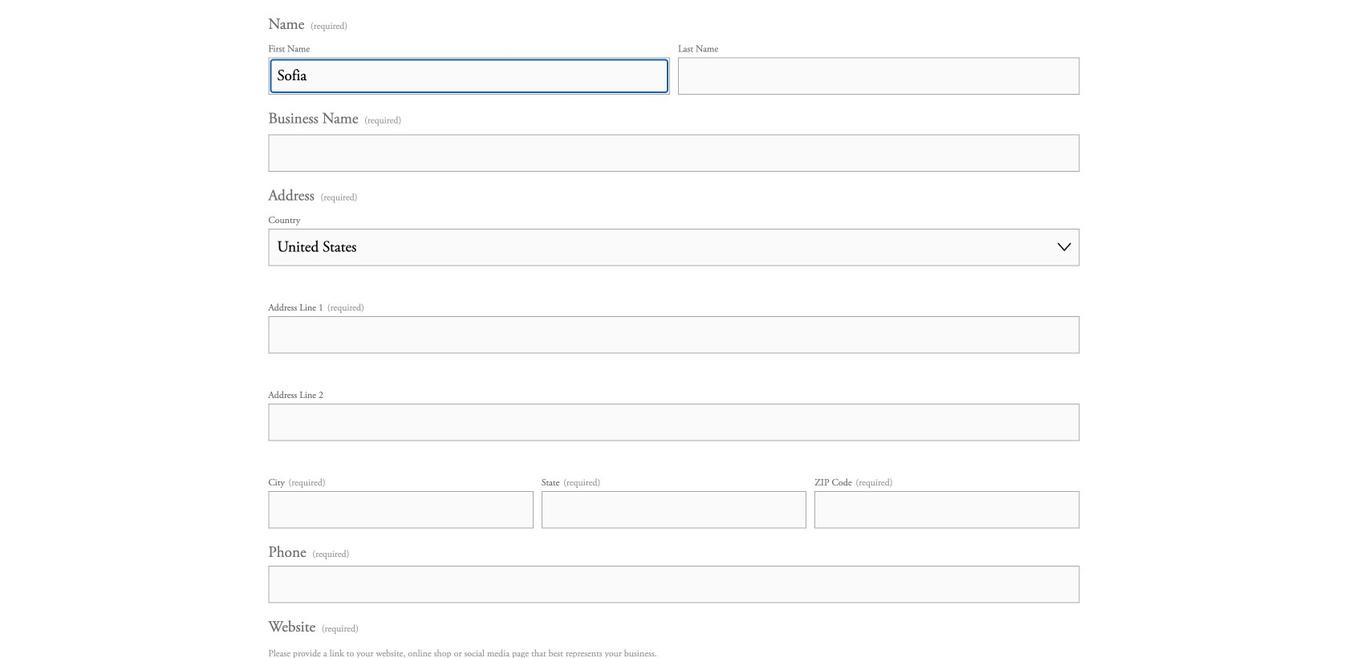 Task type: locate. For each thing, give the bounding box(es) containing it.
State text field
[[542, 491, 807, 528]]

None text field
[[268, 57, 670, 95], [678, 57, 1080, 95], [268, 134, 1080, 172], [268, 566, 1080, 603], [268, 57, 670, 95], [678, 57, 1080, 95], [268, 134, 1080, 172], [268, 566, 1080, 603]]

ZIP Code text field
[[815, 491, 1080, 528]]

Address Line 1 text field
[[268, 316, 1080, 353]]



Task type: vqa. For each thing, say whether or not it's contained in the screenshot.
St Augustine Makers Fest image
no



Task type: describe. For each thing, give the bounding box(es) containing it.
City text field
[[268, 491, 534, 528]]

Address Line 2 text field
[[268, 404, 1080, 441]]



